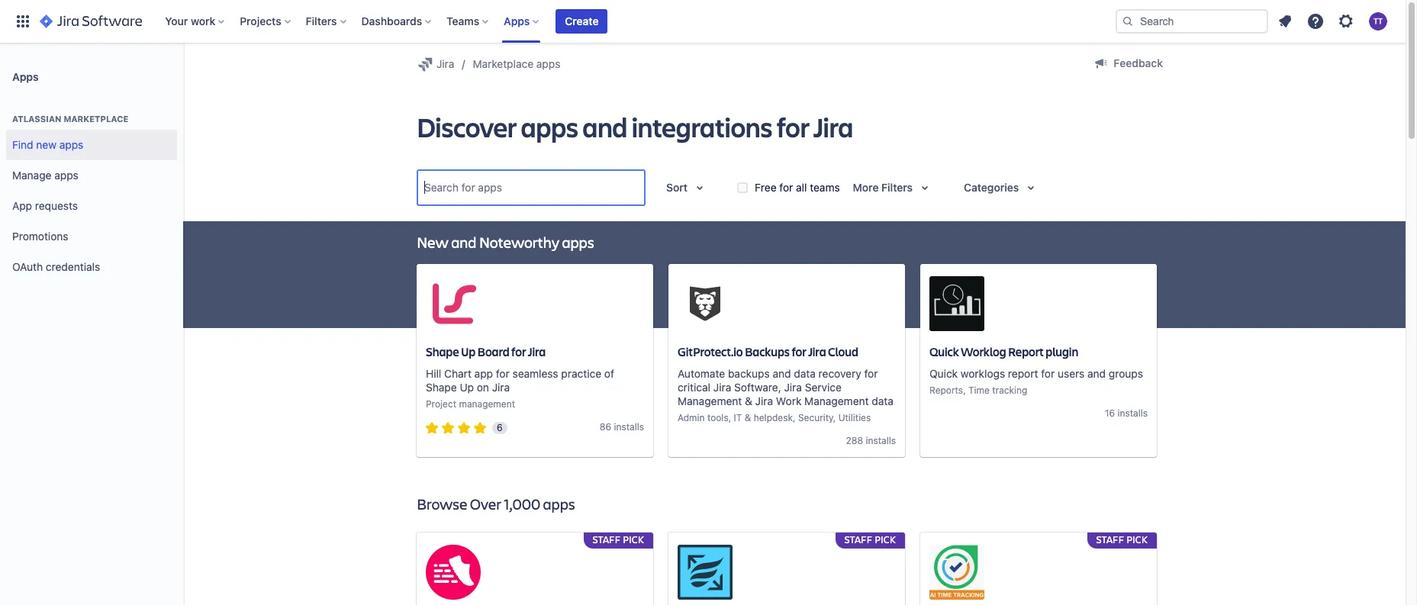 Task type: describe. For each thing, give the bounding box(es) containing it.
sidebar navigation image
[[166, 61, 200, 92]]

jira inside hill chart app for seamless practice of shape up on jira project management
[[492, 381, 510, 394]]

0 horizontal spatial install
[[614, 421, 639, 433]]

s for gitprotect.io backups for jira cloud
[[891, 435, 896, 446]]

promotions
[[12, 229, 68, 242]]

automate backups and data recovery for critical jira software, jira service management & jira work management data admin tools , it & helpdesk , security , utilities
[[678, 367, 894, 423]]

report
[[1008, 343, 1044, 359]]

on
[[477, 381, 489, 394]]

marketplace apps
[[473, 57, 560, 70]]

, left it
[[729, 412, 731, 423]]

automate
[[678, 367, 725, 380]]

scriptrunner for jira image
[[426, 545, 481, 600]]

1 horizontal spatial data
[[872, 394, 894, 407]]

practice
[[561, 367, 602, 380]]

time
[[969, 385, 990, 396]]

dashboards button
[[357, 9, 437, 34]]

search image
[[1122, 15, 1134, 27]]

timesheets by tempo - jira time tracking image
[[930, 545, 985, 600]]

quick worklog report plugin image
[[930, 276, 985, 331]]

your
[[165, 15, 188, 27]]

staff for the timesheets by tempo - jira time tracking "image"
[[1096, 533, 1124, 546]]

teams button
[[442, 9, 495, 34]]

groups
[[1109, 367, 1143, 380]]

your work
[[165, 15, 215, 27]]

filters
[[306, 15, 337, 27]]

1 vertical spatial s
[[639, 421, 644, 433]]

utilities
[[838, 412, 871, 423]]

find new apps
[[12, 138, 83, 151]]

marketplace apps link
[[473, 55, 560, 73]]

staff pick for scriptrunner for jira image
[[593, 533, 644, 546]]

1 horizontal spatial marketplace
[[473, 57, 534, 70]]

your profile and settings image
[[1369, 12, 1387, 31]]

dashboards
[[361, 15, 422, 27]]

work
[[191, 15, 215, 27]]

86
[[600, 421, 611, 433]]

atlassian marketplace group
[[6, 98, 177, 287]]

projects
[[240, 15, 281, 27]]

install for gitprotect.io backups for jira cloud
[[866, 435, 891, 446]]

create
[[565, 15, 599, 27]]

reports
[[930, 385, 963, 396]]

shape up board for jira image
[[426, 276, 481, 331]]

create button
[[556, 9, 608, 34]]

oauth credentials link
[[6, 252, 177, 282]]

apps right noteworthy
[[562, 232, 594, 253]]

new
[[36, 138, 56, 151]]

your work button
[[160, 9, 231, 34]]

apps right the 1,000
[[543, 494, 575, 514]]

feedback
[[1114, 56, 1163, 69]]

browse over 1,000 apps
[[417, 494, 575, 514]]

jira link
[[417, 55, 454, 73]]

pick for the timesheets by tempo - jira time tracking "image"
[[1127, 533, 1148, 546]]

, down "work" at the bottom of page
[[793, 412, 796, 423]]

jira up teams
[[814, 108, 853, 145]]

, left utilities
[[833, 412, 836, 423]]

marketplace inside group
[[64, 114, 129, 124]]

management
[[459, 398, 515, 410]]

Search field
[[1116, 9, 1268, 34]]

cloud
[[828, 343, 858, 359]]

manage apps link
[[6, 160, 177, 191]]

backups
[[728, 367, 770, 380]]

for right board
[[511, 343, 526, 359]]

it
[[734, 412, 742, 423]]

for inside automate backups and data recovery for critical jira software, jira service management & jira work management data admin tools , it & helpdesk , security , utilities
[[864, 367, 878, 380]]

atlassian marketplace
[[12, 114, 129, 124]]

quick for quick worklogs report for users and groups reports , time tracking
[[930, 367, 958, 380]]

jira down software,
[[755, 394, 773, 407]]

86 install s
[[600, 421, 644, 433]]

staff pick for the timesheets by tempo - jira time tracking "image"
[[1096, 533, 1148, 546]]

shape up board for jira
[[426, 343, 546, 359]]

noteworthy
[[479, 232, 560, 253]]

chart
[[444, 367, 472, 380]]

discover apps and integrations for jira
[[417, 108, 853, 145]]

288
[[846, 435, 863, 446]]

recovery
[[819, 367, 861, 380]]

and inside quick worklogs report for users and groups reports , time tracking
[[1088, 367, 1106, 380]]

quick worklogs report for users and groups reports , time tracking
[[930, 367, 1143, 396]]

new
[[417, 232, 449, 253]]

for inside hill chart app for seamless practice of shape up on jira project management
[[496, 367, 510, 380]]

up inside hill chart app for seamless practice of shape up on jira project management
[[460, 381, 474, 394]]

report
[[1008, 367, 1038, 380]]

16 install s
[[1105, 407, 1148, 419]]

admin
[[678, 412, 705, 423]]

apps down primary "element"
[[536, 57, 560, 70]]

tools
[[707, 412, 729, 423]]

0 horizontal spatial data
[[794, 367, 816, 380]]

plugin
[[1046, 343, 1078, 359]]

service
[[805, 381, 842, 394]]

sort
[[666, 181, 688, 194]]

install for quick worklog report plugin
[[1118, 407, 1143, 419]]

for left all
[[779, 181, 793, 194]]

work
[[776, 394, 802, 407]]

jira down automate
[[713, 381, 731, 394]]

app
[[474, 367, 493, 380]]

software,
[[734, 381, 781, 394]]

help image
[[1307, 12, 1325, 31]]

hill chart app for seamless practice of shape up on jira project management
[[426, 367, 614, 410]]

requests
[[35, 199, 78, 212]]

find new apps link
[[6, 130, 177, 160]]

teams
[[447, 15, 479, 27]]

browse
[[417, 494, 467, 514]]

worklog
[[961, 343, 1006, 359]]

1 vertical spatial &
[[745, 412, 751, 423]]

apps inside the apps dropdown button
[[504, 15, 530, 27]]

jira up seamless
[[528, 343, 546, 359]]

app requests
[[12, 199, 78, 212]]



Task type: vqa. For each thing, say whether or not it's contained in the screenshot.
Quick Worklog Report Plugin
yes



Task type: locate. For each thing, give the bounding box(es) containing it.
1,000
[[504, 494, 540, 514]]

promotions link
[[6, 221, 177, 252]]

6 button
[[423, 419, 552, 437]]

all
[[796, 181, 807, 194]]

marketplace
[[473, 57, 534, 70], [64, 114, 129, 124]]

for
[[777, 108, 809, 145], [779, 181, 793, 194], [511, 343, 526, 359], [792, 343, 806, 359], [496, 367, 510, 380], [864, 367, 878, 380], [1041, 367, 1055, 380]]

up
[[461, 343, 476, 359], [460, 381, 474, 394]]

security
[[798, 412, 833, 423]]

288 install s
[[846, 435, 896, 446]]

over
[[470, 494, 501, 514]]

quick worklog report plugin
[[930, 343, 1078, 359]]

for left users at the bottom
[[1041, 367, 1055, 380]]

Search for apps field
[[420, 174, 643, 201]]

3 staff pick from the left
[[1096, 533, 1148, 546]]

primary element
[[9, 0, 1116, 43]]

pick for scriptrunner for jira image
[[623, 533, 644, 546]]

0 vertical spatial &
[[745, 394, 752, 407]]

helpdesk
[[754, 412, 793, 423]]

settings image
[[1337, 12, 1355, 31]]

2 vertical spatial install
[[866, 435, 891, 446]]

1 horizontal spatial pick
[[875, 533, 896, 546]]

0 horizontal spatial apps
[[12, 70, 39, 83]]

staff
[[593, 533, 621, 546], [845, 533, 872, 546], [1096, 533, 1124, 546]]

1 horizontal spatial s
[[891, 435, 896, 446]]

, inside quick worklogs report for users and groups reports , time tracking
[[963, 385, 966, 396]]

for right recovery at the bottom right
[[864, 367, 878, 380]]

marketplace down the apps dropdown button
[[473, 57, 534, 70]]

quick
[[930, 343, 959, 359], [930, 367, 958, 380]]

for right backups
[[792, 343, 806, 359]]

for right app
[[496, 367, 510, 380]]

of
[[604, 367, 614, 380]]

1 horizontal spatial staff
[[845, 533, 872, 546]]

staff pick for zephyr scale - test management for jira image
[[845, 533, 896, 546]]

data up 288 install s
[[872, 394, 894, 407]]

1 vertical spatial shape
[[426, 381, 457, 394]]

context icon image
[[417, 55, 435, 73], [417, 55, 435, 73]]

apps up requests
[[54, 168, 78, 181]]

1 vertical spatial quick
[[930, 367, 958, 380]]

0 vertical spatial apps
[[504, 15, 530, 27]]

apps inside "link"
[[54, 168, 78, 181]]

pick for zephyr scale - test management for jira image
[[875, 533, 896, 546]]

1 vertical spatial install
[[614, 421, 639, 433]]

2 horizontal spatial install
[[1118, 407, 1143, 419]]

install right 86
[[614, 421, 639, 433]]

2 shape from the top
[[426, 381, 457, 394]]

projects button
[[235, 9, 297, 34]]

gitprotect.io backups for jira cloud image
[[678, 276, 733, 331]]

quick inside quick worklogs report for users and groups reports , time tracking
[[930, 367, 958, 380]]

0 horizontal spatial staff
[[593, 533, 621, 546]]

, left time
[[963, 385, 966, 396]]

shape up hill at the bottom
[[426, 343, 459, 359]]

1 horizontal spatial install
[[866, 435, 891, 446]]

pick
[[623, 533, 644, 546], [875, 533, 896, 546], [1127, 533, 1148, 546]]

shape
[[426, 343, 459, 359], [426, 381, 457, 394]]

gitprotect.io backups for jira cloud
[[678, 343, 858, 359]]

manage apps
[[12, 168, 78, 181]]

0 vertical spatial data
[[794, 367, 816, 380]]

apps
[[536, 57, 560, 70], [521, 108, 578, 145], [59, 138, 83, 151], [54, 168, 78, 181], [562, 232, 594, 253], [543, 494, 575, 514]]

up left "on"
[[460, 381, 474, 394]]

jira up "work" at the bottom of page
[[784, 381, 802, 394]]

discover
[[417, 108, 517, 145]]

shape down hill at the bottom
[[426, 381, 457, 394]]

jira software image
[[40, 12, 142, 31], [40, 12, 142, 31]]

backups
[[745, 343, 790, 359]]

for inside quick worklogs report for users and groups reports , time tracking
[[1041, 367, 1055, 380]]

0 horizontal spatial management
[[678, 394, 742, 407]]

hill
[[426, 367, 441, 380]]

3 staff from the left
[[1096, 533, 1124, 546]]

credentials
[[46, 260, 100, 273]]

free
[[755, 181, 777, 194]]

apps right the new
[[59, 138, 83, 151]]

1 staff from the left
[[593, 533, 621, 546]]

app requests link
[[6, 191, 177, 221]]

and inside automate backups and data recovery for critical jira software, jira service management & jira work management data admin tools , it & helpdesk , security , utilities
[[773, 367, 791, 380]]

users
[[1058, 367, 1085, 380]]

16
[[1105, 407, 1115, 419]]

2 horizontal spatial pick
[[1127, 533, 1148, 546]]

2 quick from the top
[[930, 367, 958, 380]]

staff for zephyr scale - test management for jira image
[[845, 533, 872, 546]]

atlassian
[[12, 114, 61, 124]]

1 vertical spatial marketplace
[[64, 114, 129, 124]]

gitprotect.io
[[678, 343, 743, 359]]

2 horizontal spatial staff
[[1096, 533, 1124, 546]]

2 pick from the left
[[875, 533, 896, 546]]

2 staff pick from the left
[[845, 533, 896, 546]]

staff for scriptrunner for jira image
[[593, 533, 621, 546]]

shape inside hill chart app for seamless practice of shape up on jira project management
[[426, 381, 457, 394]]

integrations
[[632, 108, 772, 145]]

and
[[582, 108, 627, 145], [451, 232, 477, 253], [773, 367, 791, 380], [1088, 367, 1106, 380]]

0 horizontal spatial marketplace
[[64, 114, 129, 124]]

oauth
[[12, 260, 43, 273]]

for up free for all teams
[[777, 108, 809, 145]]

1 vertical spatial data
[[872, 394, 894, 407]]

jira
[[437, 57, 454, 70], [814, 108, 853, 145], [528, 343, 546, 359], [808, 343, 826, 359], [492, 381, 510, 394], [713, 381, 731, 394], [784, 381, 802, 394], [755, 394, 773, 407]]

1 quick from the top
[[930, 343, 959, 359]]

2 horizontal spatial s
[[1143, 407, 1148, 419]]

jira right "on"
[[492, 381, 510, 394]]

app
[[12, 199, 32, 212]]

3 pick from the left
[[1127, 533, 1148, 546]]

1 horizontal spatial apps
[[504, 15, 530, 27]]

apps up marketplace apps
[[504, 15, 530, 27]]

find
[[12, 138, 33, 151]]

critical
[[678, 381, 711, 394]]

0 vertical spatial shape
[[426, 343, 459, 359]]

new and noteworthy apps
[[417, 232, 594, 253]]

apps up atlassian
[[12, 70, 39, 83]]

0 horizontal spatial staff pick
[[593, 533, 644, 546]]

filters button
[[301, 9, 352, 34]]

0 horizontal spatial s
[[639, 421, 644, 433]]

banner containing your work
[[0, 0, 1406, 43]]

install right 16
[[1118, 407, 1143, 419]]

1 shape from the top
[[426, 343, 459, 359]]

seamless
[[513, 367, 558, 380]]

staff pick
[[593, 533, 644, 546], [845, 533, 896, 546], [1096, 533, 1148, 546]]

feedback button
[[1083, 51, 1172, 76]]

s right 288
[[891, 435, 896, 446]]

0 vertical spatial s
[[1143, 407, 1148, 419]]

s
[[1143, 407, 1148, 419], [639, 421, 644, 433], [891, 435, 896, 446]]

zephyr scale - test management for jira image
[[678, 545, 733, 600]]

1 horizontal spatial management
[[805, 394, 869, 407]]

1 vertical spatial apps
[[12, 70, 39, 83]]

manage
[[12, 168, 52, 181]]

2 staff from the left
[[845, 533, 872, 546]]

teams
[[810, 181, 840, 194]]

apps button
[[499, 9, 545, 34]]

1 staff pick from the left
[[593, 533, 644, 546]]

project
[[426, 398, 456, 410]]

& right it
[[745, 412, 751, 423]]

banner
[[0, 0, 1406, 43]]

0 horizontal spatial pick
[[623, 533, 644, 546]]

free for all teams
[[755, 181, 840, 194]]

management up tools
[[678, 394, 742, 407]]

1 vertical spatial up
[[460, 381, 474, 394]]

data
[[794, 367, 816, 380], [872, 394, 894, 407]]

,
[[963, 385, 966, 396], [729, 412, 731, 423], [793, 412, 796, 423], [833, 412, 836, 423]]

apps up search for apps field
[[521, 108, 578, 145]]

management down service
[[805, 394, 869, 407]]

s right 16
[[1143, 407, 1148, 419]]

2 vertical spatial s
[[891, 435, 896, 446]]

marketplace up find new apps link
[[64, 114, 129, 124]]

1 horizontal spatial staff pick
[[845, 533, 896, 546]]

appswitcher icon image
[[14, 12, 32, 31]]

data up service
[[794, 367, 816, 380]]

& down software,
[[745, 394, 752, 407]]

notifications image
[[1276, 12, 1294, 31]]

s for quick worklog report plugin
[[1143, 407, 1148, 419]]

s right 86
[[639, 421, 644, 433]]

up up the chart at bottom left
[[461, 343, 476, 359]]

quick for quick worklog report plugin
[[930, 343, 959, 359]]

2 management from the left
[[805, 394, 869, 407]]

install right 288
[[866, 435, 891, 446]]

jira down teams
[[437, 57, 454, 70]]

0 vertical spatial install
[[1118, 407, 1143, 419]]

worklogs
[[961, 367, 1005, 380]]

install
[[1118, 407, 1143, 419], [614, 421, 639, 433], [866, 435, 891, 446]]

0 vertical spatial up
[[461, 343, 476, 359]]

2 horizontal spatial staff pick
[[1096, 533, 1148, 546]]

0 vertical spatial quick
[[930, 343, 959, 359]]

1 management from the left
[[678, 394, 742, 407]]

oauth credentials
[[12, 260, 100, 273]]

tracking
[[992, 385, 1027, 396]]

jira left cloud
[[808, 343, 826, 359]]

1 pick from the left
[[623, 533, 644, 546]]

0 vertical spatial marketplace
[[473, 57, 534, 70]]

&
[[745, 394, 752, 407], [745, 412, 751, 423]]



